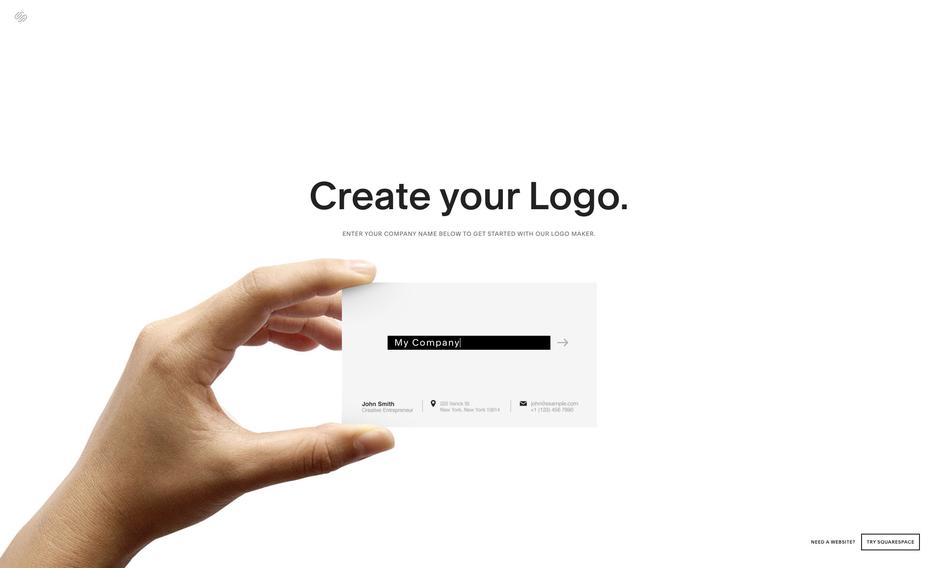 Task type: describe. For each thing, give the bounding box(es) containing it.
below
[[439, 230, 462, 237]]

website?
[[831, 540, 856, 546]]

enter
[[343, 230, 363, 237]]

try squarespace
[[867, 540, 915, 546]]

logo.
[[529, 172, 629, 219]]

try
[[867, 540, 877, 546]]

squarespace
[[878, 540, 915, 546]]

company
[[384, 230, 417, 237]]

started
[[488, 230, 516, 237]]

enter your company name below to get started with our logo maker.
[[343, 230, 596, 237]]

need a website?
[[812, 540, 857, 546]]

a
[[827, 540, 830, 546]]

need
[[812, 540, 825, 546]]

COMPANY NAME text field
[[388, 336, 551, 350]]

maker.
[[572, 230, 596, 237]]

your for create
[[440, 172, 520, 219]]



Task type: locate. For each thing, give the bounding box(es) containing it.
logo
[[552, 230, 570, 237]]

0 vertical spatial your
[[440, 172, 520, 219]]

get
[[474, 230, 486, 237]]

1 vertical spatial your
[[365, 230, 383, 237]]

your right enter
[[365, 230, 383, 237]]

try squarespace link
[[862, 535, 921, 551]]

with
[[518, 230, 534, 237]]

our
[[536, 230, 550, 237]]

your up get at the top of page
[[440, 172, 520, 219]]

1 horizontal spatial your
[[440, 172, 520, 219]]

your for enter
[[365, 230, 383, 237]]

name
[[419, 230, 438, 237]]

create your logo.
[[309, 172, 629, 219]]

to
[[463, 230, 472, 237]]

your
[[440, 172, 520, 219], [365, 230, 383, 237]]

0 horizontal spatial your
[[365, 230, 383, 237]]

create
[[309, 172, 432, 219]]



Task type: vqa. For each thing, say whether or not it's contained in the screenshot.
The 'Maker.'
yes



